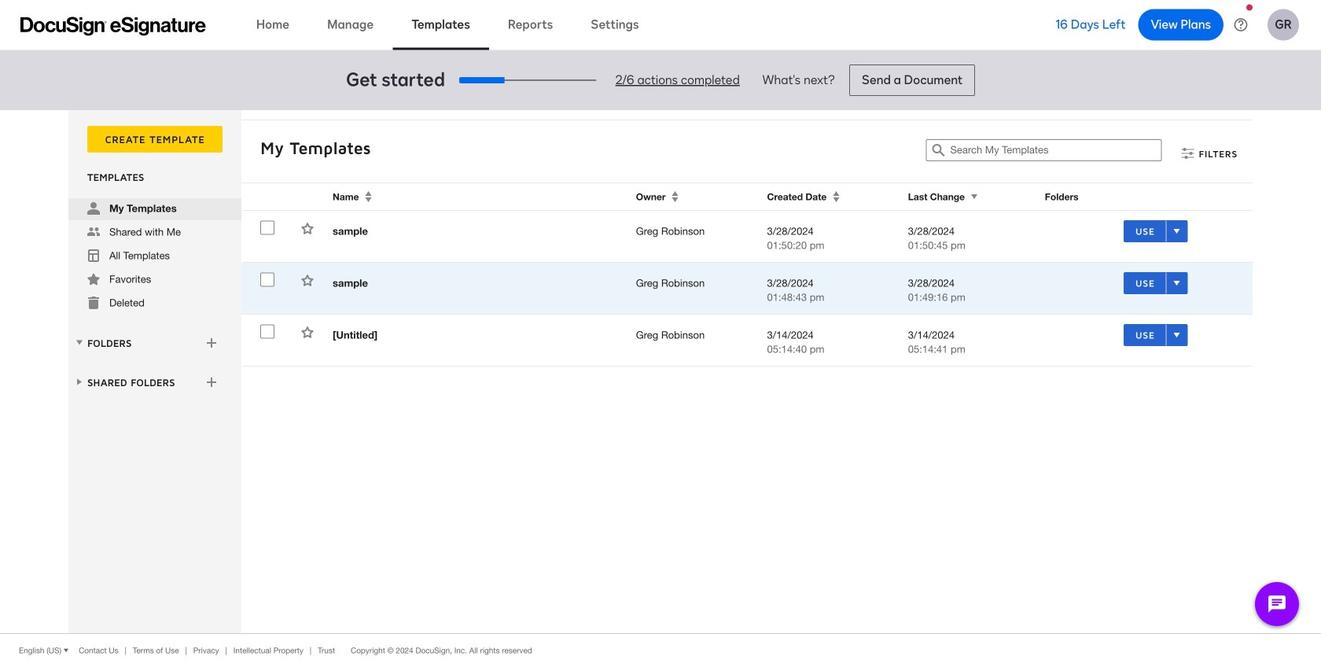 Task type: describe. For each thing, give the bounding box(es) containing it.
docusign esignature image
[[20, 17, 206, 36]]

templates image
[[87, 249, 100, 262]]

secondary navigation region
[[68, 110, 1257, 633]]

add sample to favorites image
[[301, 274, 314, 287]]

add sample to favorites image
[[301, 222, 314, 235]]

more info region
[[0, 633, 1322, 667]]

view shared folders image
[[73, 376, 86, 388]]



Task type: locate. For each thing, give the bounding box(es) containing it.
shared image
[[87, 226, 100, 238]]

trash image
[[87, 297, 100, 309]]

star filled image
[[87, 273, 100, 286]]

add [untitled] to favorites image
[[301, 326, 314, 339]]

Search My Templates text field
[[951, 140, 1162, 161]]

user image
[[87, 202, 100, 215]]

view folders image
[[73, 336, 86, 349]]



Task type: vqa. For each thing, say whether or not it's contained in the screenshot.
Tooltip
no



